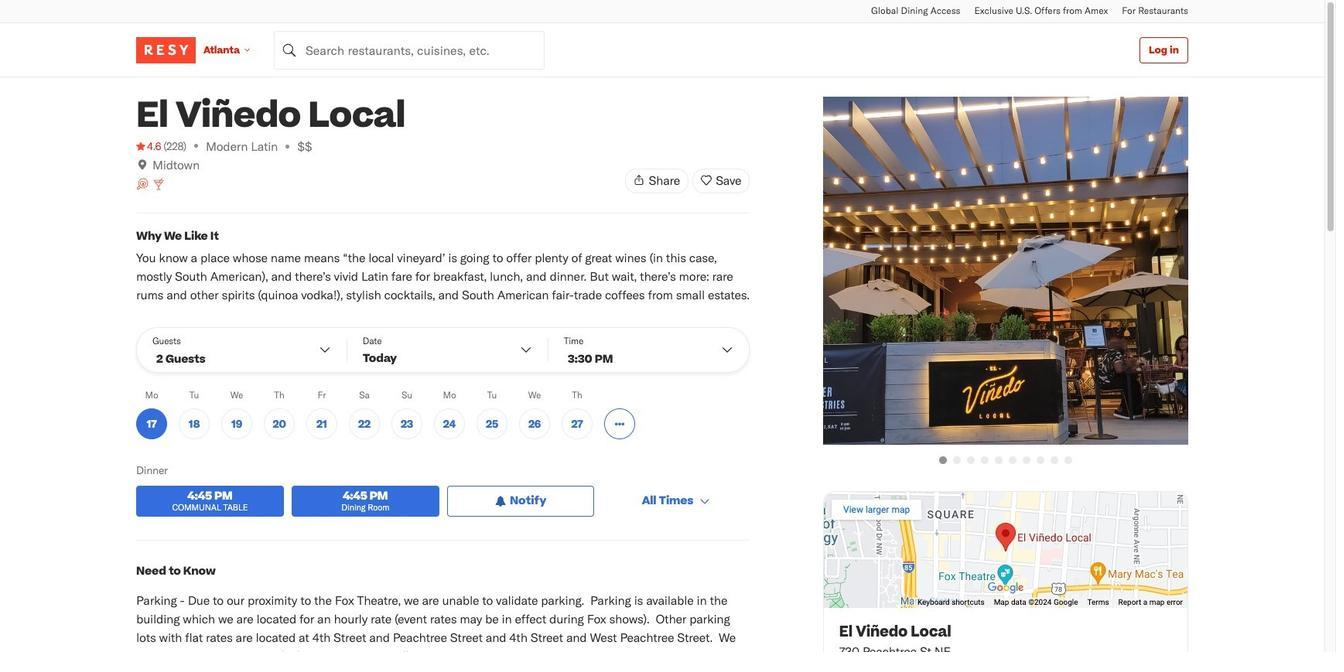 Task type: describe. For each thing, give the bounding box(es) containing it.
Search restaurants, cuisines, etc. text field
[[274, 31, 545, 69]]



Task type: locate. For each thing, give the bounding box(es) containing it.
4.6 out of 5 stars image
[[136, 139, 161, 154]]

None field
[[274, 31, 545, 69]]



Task type: vqa. For each thing, say whether or not it's contained in the screenshot.
4.4 out of 5 stars image
no



